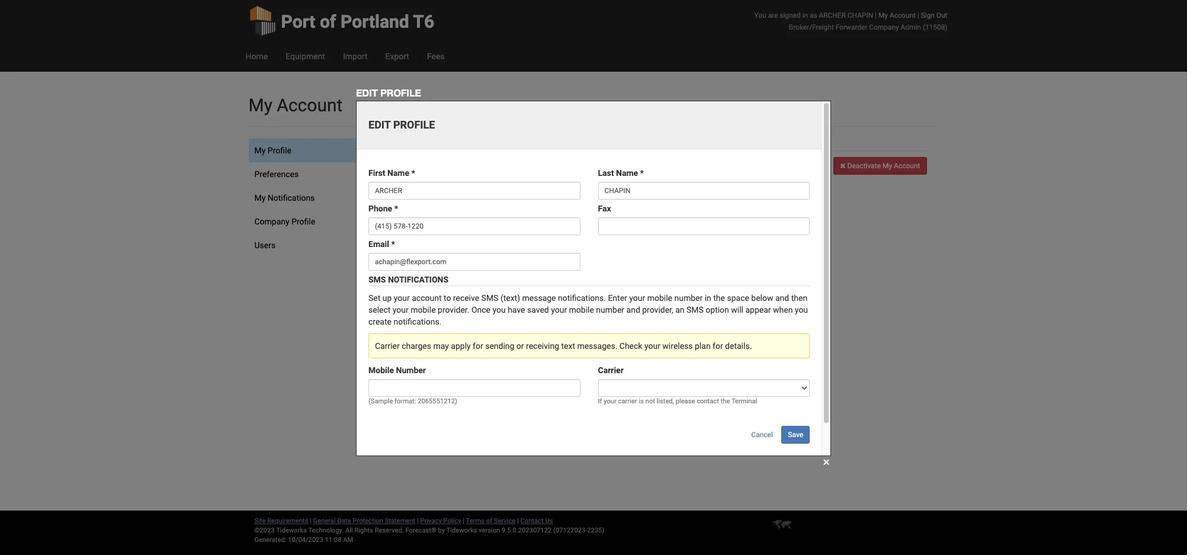Task type: describe. For each thing, give the bounding box(es) containing it.
1220
[[537, 200, 556, 209]]

my inside button
[[883, 162, 893, 170]]

| up tideworks
[[463, 517, 465, 525]]

out
[[937, 11, 948, 20]]

signed
[[780, 11, 801, 20]]

protection
[[353, 517, 383, 525]]

1 daytime from the top
[[438, 200, 468, 209]]

technology.
[[308, 527, 344, 535]]

1 vertical spatial account
[[277, 95, 343, 116]]

pencil square o image
[[445, 246, 454, 254]]

account inside you are signed in as archer chapin | my account | sign out broker/freight forwarder company admin (11508)
[[890, 11, 916, 20]]

0 horizontal spatial edit
[[356, 87, 378, 98]]

(11508)
[[923, 23, 948, 31]]

users
[[255, 241, 276, 250]]

sign out link
[[921, 11, 948, 20]]

rights
[[355, 527, 373, 535]]

chapin
[[848, 11, 874, 20]]

port of portland t6 link
[[249, 0, 435, 41]]

am
[[343, 536, 353, 544]]

| left general
[[310, 517, 312, 525]]

site requirements | general data protection statement | privacy policy | terms of service | contact us ©2023 tideworks technology. all rights reserved. forecast® by tideworks version 9.5.0.202307122 (07122023-2235) generated: 10/04/2023 11:08 am
[[255, 517, 605, 544]]

archer
[[819, 11, 846, 20]]

preferences
[[255, 170, 299, 179]]

company inside you are signed in as archer chapin | my account | sign out broker/freight forwarder company admin (11508)
[[870, 23, 899, 31]]

broker/freight
[[789, 23, 834, 31]]

terms of service link
[[466, 517, 516, 525]]

my account
[[249, 95, 343, 116]]

times image
[[841, 162, 846, 170]]

2235)
[[588, 527, 605, 535]]

privacy
[[421, 517, 442, 525]]

my inside you are signed in as archer chapin | my account | sign out broker/freight forwarder company admin (11508)
[[879, 11, 888, 20]]

are
[[768, 11, 778, 20]]

portland
[[341, 11, 409, 32]]

port of portland t6
[[281, 11, 435, 32]]

(07122023-
[[554, 527, 588, 535]]

general data protection statement link
[[313, 517, 416, 525]]

| up 9.5.0.202307122
[[517, 517, 519, 525]]

data
[[337, 517, 351, 525]]

578-
[[520, 200, 537, 209]]

fax:
[[470, 212, 485, 221]]

version
[[479, 527, 500, 535]]

you are signed in as archer chapin | my account | sign out broker/freight forwarder company admin (11508)
[[755, 11, 948, 31]]

by
[[438, 527, 445, 535]]

policy
[[444, 517, 461, 525]]

forecast®
[[406, 527, 437, 535]]

account inside button
[[894, 162, 921, 170]]

0 horizontal spatial my profile
[[255, 146, 291, 155]]

phone:
[[470, 200, 495, 209]]

us
[[545, 517, 553, 525]]

as
[[810, 11, 818, 20]]

reserved.
[[375, 527, 404, 535]]



Task type: locate. For each thing, give the bounding box(es) containing it.
0 horizontal spatial company
[[255, 217, 290, 226]]

profile inside button
[[472, 245, 495, 255]]

generated:
[[255, 536, 287, 544]]

1 horizontal spatial edit
[[456, 245, 470, 255]]

statement
[[385, 517, 416, 525]]

of
[[320, 11, 336, 32], [486, 517, 493, 525]]

edit inside button
[[456, 245, 470, 255]]

notifications
[[268, 193, 315, 203]]

1 vertical spatial company
[[255, 217, 290, 226]]

port
[[281, 11, 316, 32]]

requirements
[[267, 517, 308, 525]]

of right port
[[320, 11, 336, 32]]

9.5.0.202307122
[[502, 527, 552, 535]]

general
[[313, 517, 336, 525]]

11:08
[[325, 536, 342, 544]]

profile
[[381, 87, 421, 98], [452, 140, 484, 149], [268, 146, 291, 155], [292, 217, 315, 226], [472, 245, 495, 255]]

daytime left 'fax:'
[[438, 212, 468, 221]]

my profile
[[438, 140, 484, 149], [255, 146, 291, 155]]

t6
[[413, 11, 435, 32]]

contact
[[521, 517, 544, 525]]

edit profile
[[356, 87, 421, 98], [454, 245, 495, 255]]

deactivate my account
[[846, 162, 921, 170]]

0 vertical spatial edit
[[356, 87, 378, 98]]

0 vertical spatial edit profile
[[356, 87, 421, 98]]

daytime left phone:
[[438, 200, 468, 209]]

my notifications
[[255, 193, 315, 203]]

edit profile button
[[438, 240, 503, 260]]

0 vertical spatial of
[[320, 11, 336, 32]]

| up forecast®
[[417, 517, 419, 525]]

deactivate
[[848, 162, 881, 170]]

service
[[494, 517, 516, 525]]

0 vertical spatial daytime
[[438, 200, 468, 209]]

contact us link
[[521, 517, 553, 525]]

0 horizontal spatial edit profile
[[356, 87, 421, 98]]

edit profile inside edit profile button
[[454, 245, 495, 255]]

my
[[879, 11, 888, 20], [249, 95, 273, 116], [438, 140, 450, 149], [255, 146, 266, 155], [883, 162, 893, 170], [255, 193, 266, 203]]

site
[[255, 517, 266, 525]]

tideworks
[[447, 527, 477, 535]]

privacy policy link
[[421, 517, 461, 525]]

account
[[890, 11, 916, 20], [277, 95, 343, 116], [894, 162, 921, 170]]

my account link
[[879, 11, 916, 20]]

daytime phone: (415) 578-1220 daytime fax:
[[438, 200, 556, 221]]

1 horizontal spatial of
[[486, 517, 493, 525]]

company
[[870, 23, 899, 31], [255, 217, 290, 226]]

| left sign
[[918, 11, 920, 20]]

1 vertical spatial edit
[[456, 245, 470, 255]]

1 horizontal spatial my profile
[[438, 140, 484, 149]]

site requirements link
[[255, 517, 308, 525]]

|
[[875, 11, 877, 20], [918, 11, 920, 20], [310, 517, 312, 525], [417, 517, 419, 525], [463, 517, 465, 525], [517, 517, 519, 525]]

2 daytime from the top
[[438, 212, 468, 221]]

2 vertical spatial account
[[894, 162, 921, 170]]

edit
[[356, 87, 378, 98], [456, 245, 470, 255]]

terms
[[466, 517, 485, 525]]

1 vertical spatial daytime
[[438, 212, 468, 221]]

1 horizontal spatial company
[[870, 23, 899, 31]]

company up users
[[255, 217, 290, 226]]

deactivate my account button
[[834, 157, 927, 175]]

forwarder
[[836, 23, 868, 31]]

©2023 tideworks
[[255, 527, 307, 535]]

0 vertical spatial company
[[870, 23, 899, 31]]

1 vertical spatial edit profile
[[454, 245, 495, 255]]

daytime
[[438, 200, 468, 209], [438, 212, 468, 221]]

company down the my account link
[[870, 23, 899, 31]]

0 horizontal spatial of
[[320, 11, 336, 32]]

all
[[346, 527, 353, 535]]

sign
[[921, 11, 935, 20]]

10/04/2023
[[288, 536, 323, 544]]

| right chapin
[[875, 11, 877, 20]]

0 vertical spatial account
[[890, 11, 916, 20]]

company profile
[[255, 217, 315, 226]]

1 horizontal spatial edit profile
[[454, 245, 495, 255]]

admin
[[901, 23, 922, 31]]

in
[[803, 11, 808, 20]]

you
[[755, 11, 767, 20]]

of up version
[[486, 517, 493, 525]]

(415)
[[497, 200, 518, 209]]

1 vertical spatial of
[[486, 517, 493, 525]]

of inside site requirements | general data protection statement | privacy policy | terms of service | contact us ©2023 tideworks technology. all rights reserved. forecast® by tideworks version 9.5.0.202307122 (07122023-2235) generated: 10/04/2023 11:08 am
[[486, 517, 493, 525]]



Task type: vqa. For each thing, say whether or not it's contained in the screenshot.
Equipment
no



